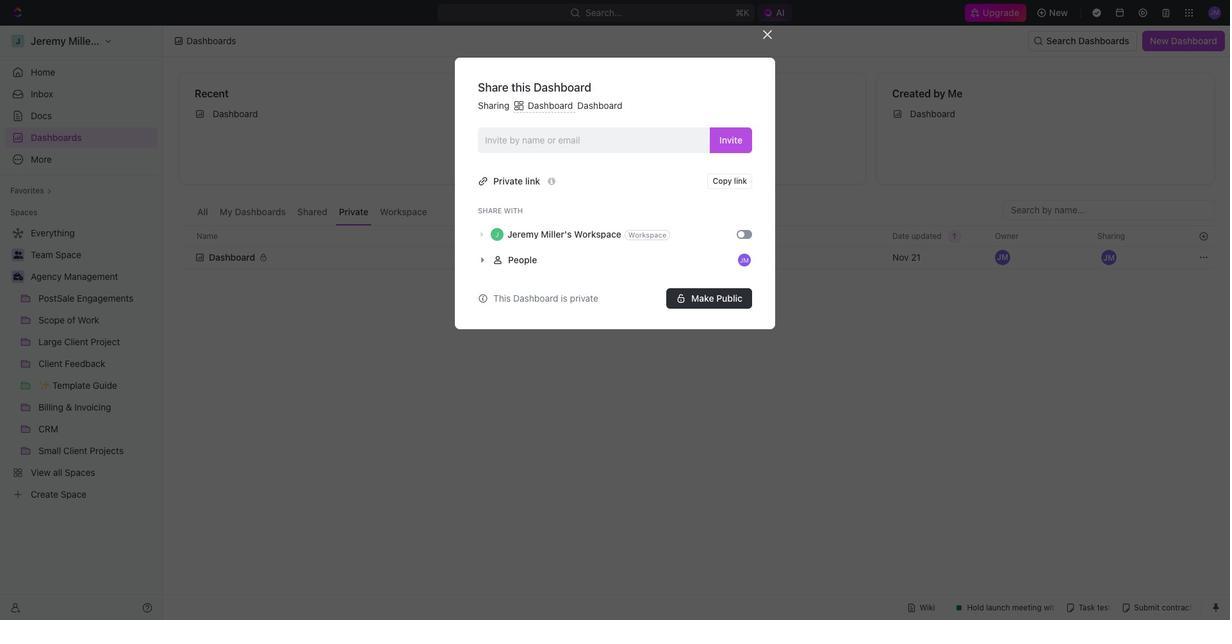 Task type: describe. For each thing, give the bounding box(es) containing it.
with
[[504, 206, 523, 214]]

search...
[[586, 7, 623, 18]]

shared
[[297, 206, 328, 217]]

date updated button
[[885, 226, 961, 246]]

workspace inside button
[[380, 206, 427, 217]]

copy link
[[713, 176, 747, 186]]

updated
[[912, 231, 942, 241]]

business time image
[[13, 273, 23, 281]]

share for share this dashboard
[[478, 81, 509, 94]]

jm button
[[1098, 246, 1121, 269]]

new dashboard
[[1150, 35, 1218, 46]]

new dashboard button
[[1143, 31, 1226, 51]]

date
[[893, 231, 910, 241]]

jm inside button
[[1104, 253, 1115, 262]]

⌘k
[[736, 7, 750, 18]]

private for private
[[339, 206, 369, 217]]

my dashboards button
[[217, 200, 289, 226]]

favorites button
[[5, 183, 57, 199]]

share for share with
[[478, 206, 502, 214]]

created by me
[[893, 88, 963, 99]]

agency management
[[31, 271, 118, 282]]

dashboards up recent on the top left of the page
[[187, 35, 236, 46]]

Invite by name or email text field
[[485, 131, 705, 150]]

invite
[[720, 134, 743, 145]]

docs
[[31, 110, 52, 121]]

my
[[220, 206, 233, 217]]

j
[[496, 231, 499, 238]]

is
[[561, 293, 568, 304]]

jeremy miller, , element inside jm button
[[1102, 250, 1117, 265]]

link for copy link
[[734, 176, 747, 186]]

me
[[948, 88, 963, 99]]

1 horizontal spatial workspace
[[574, 229, 622, 239]]

make public
[[692, 293, 743, 304]]

this dashboard is private
[[494, 293, 599, 304]]

shared button
[[294, 200, 331, 226]]

created
[[893, 88, 931, 99]]

agency
[[31, 271, 62, 282]]

dashboard link for recent
[[190, 104, 512, 124]]

row containing dashboard
[[179, 245, 1215, 271]]

dashboard button down name
[[195, 245, 276, 271]]

this
[[494, 293, 511, 304]]

table containing dashboard
[[179, 226, 1215, 271]]

favorites inside button
[[10, 186, 44, 196]]

by
[[934, 88, 946, 99]]

home link
[[5, 62, 158, 83]]

new for new dashboard
[[1150, 35, 1169, 46]]

dashboards link
[[5, 128, 158, 148]]

workspace button
[[377, 200, 431, 226]]

search
[[1047, 35, 1077, 46]]

1 horizontal spatial jm
[[997, 253, 1009, 262]]



Task type: vqa. For each thing, say whether or not it's contained in the screenshot.
New Dashboard button
yes



Task type: locate. For each thing, give the bounding box(es) containing it.
0 horizontal spatial private
[[339, 206, 369, 217]]

0 vertical spatial favorites
[[544, 88, 588, 99]]

all
[[197, 206, 208, 217]]

row up make
[[179, 245, 1215, 271]]

owner
[[995, 231, 1019, 241]]

private for private link
[[494, 175, 523, 186]]

all button
[[194, 200, 211, 226]]

1 share from the top
[[478, 81, 509, 94]]

miller's
[[541, 229, 572, 239]]

jm
[[997, 253, 1009, 262], [1104, 253, 1115, 262], [740, 256, 749, 264]]

this
[[512, 81, 531, 94]]

dashboards inside button
[[235, 206, 286, 217]]

private up 'with'
[[494, 175, 523, 186]]

2 horizontal spatial jm
[[1104, 253, 1115, 262]]

favorites
[[544, 88, 588, 99], [10, 186, 44, 196]]

0 vertical spatial new
[[1050, 7, 1069, 18]]

21
[[912, 252, 921, 263]]

dashboards inside button
[[1079, 35, 1130, 46]]

recent
[[195, 88, 229, 99]]

row down copy
[[179, 226, 1215, 247]]

1 vertical spatial favorites
[[10, 186, 44, 196]]

0 horizontal spatial new
[[1050, 7, 1069, 18]]

0 horizontal spatial favorites
[[10, 186, 44, 196]]

2 share from the top
[[478, 206, 502, 214]]

workspace
[[380, 206, 427, 217], [574, 229, 622, 239], [629, 231, 667, 239]]

dashboards right my
[[235, 206, 286, 217]]

dashboard inside table
[[209, 252, 255, 263]]

nov
[[893, 252, 909, 263]]

2 row from the top
[[179, 245, 1215, 271]]

1 dashboard link from the left
[[190, 104, 512, 124]]

1 horizontal spatial new
[[1150, 35, 1169, 46]]

row
[[179, 226, 1215, 247], [179, 245, 1215, 271]]

share with
[[478, 206, 523, 214]]

dashboard link for created by me
[[888, 104, 1210, 124]]

1 horizontal spatial favorites
[[544, 88, 588, 99]]

2 jeremy miller, , element from the left
[[1102, 250, 1117, 265]]

jeremy miller, , element down search by name... text box
[[1102, 250, 1117, 265]]

1 horizontal spatial jeremy miller, , element
[[1102, 250, 1117, 265]]

docs link
[[5, 106, 158, 126]]

inbox
[[31, 88, 53, 99]]

home
[[31, 67, 55, 78]]

sharing down 'this'
[[478, 100, 512, 111]]

0 horizontal spatial link
[[526, 175, 540, 186]]

dashboard
[[1172, 35, 1218, 46], [534, 81, 592, 94], [526, 100, 576, 111], [578, 100, 623, 111], [213, 108, 258, 119], [562, 108, 607, 119], [911, 108, 956, 119], [209, 252, 255, 263], [513, 293, 559, 304]]

jm up public
[[740, 256, 749, 264]]

new button
[[1032, 3, 1076, 23]]

inbox link
[[5, 84, 158, 104]]

1 horizontal spatial dashboard link
[[539, 104, 861, 124]]

upgrade link
[[966, 4, 1027, 22]]

jeremy miller, , element down owner
[[995, 250, 1011, 265]]

link
[[526, 175, 540, 186], [734, 176, 747, 186]]

favorites up the spaces
[[10, 186, 44, 196]]

new inside button
[[1150, 35, 1169, 46]]

date updated
[[893, 231, 942, 241]]

dashboards down "docs"
[[31, 132, 82, 143]]

search dashboards
[[1047, 35, 1130, 46]]

share this dashboard
[[478, 81, 592, 94]]

0 horizontal spatial jm
[[740, 256, 749, 264]]

my dashboards
[[220, 206, 286, 217]]

1 vertical spatial share
[[478, 206, 502, 214]]

name
[[197, 231, 218, 241]]

sidebar navigation
[[0, 26, 163, 620]]

dashboard link for favorites
[[539, 104, 861, 124]]

dashboard button down the jeremy
[[195, 245, 878, 271]]

row containing name
[[179, 226, 1215, 247]]

private
[[570, 293, 599, 304]]

1 jeremy miller, , element from the left
[[995, 250, 1011, 265]]

dashboard link
[[190, 104, 512, 124], [539, 104, 861, 124], [888, 104, 1210, 124]]

2 dashboard link from the left
[[539, 104, 861, 124]]

people
[[508, 254, 537, 265]]

tab list containing all
[[194, 200, 431, 226]]

private inside private button
[[339, 206, 369, 217]]

public
[[717, 293, 743, 304]]

table
[[179, 226, 1215, 271]]

sharing up jm button
[[1098, 231, 1126, 241]]

management
[[64, 271, 118, 282]]

Search by name... text field
[[1012, 201, 1208, 220]]

favorites right 'this'
[[544, 88, 588, 99]]

tab list
[[194, 200, 431, 226]]

private right shared
[[339, 206, 369, 217]]

private button
[[336, 200, 372, 226]]

1 vertical spatial sharing
[[1098, 231, 1126, 241]]

new inside new button
[[1050, 7, 1069, 18]]

sharing
[[478, 100, 512, 111], [1098, 231, 1126, 241]]

jm down owner
[[997, 253, 1009, 262]]

new
[[1050, 7, 1069, 18], [1150, 35, 1169, 46]]

2 horizontal spatial dashboard link
[[888, 104, 1210, 124]]

2 horizontal spatial workspace
[[629, 231, 667, 239]]

share
[[478, 81, 509, 94], [478, 206, 502, 214]]

dashboards
[[187, 35, 236, 46], [1079, 35, 1130, 46], [31, 132, 82, 143], [235, 206, 286, 217]]

link right copy
[[734, 176, 747, 186]]

nov 21
[[893, 252, 921, 263]]

new for new
[[1050, 7, 1069, 18]]

dashboard button
[[195, 245, 878, 271], [195, 245, 276, 271]]

private
[[494, 175, 523, 186], [339, 206, 369, 217]]

0 vertical spatial private
[[494, 175, 523, 186]]

agency management link
[[31, 267, 155, 287]]

jeremy miller, , element
[[995, 250, 1011, 265], [1102, 250, 1117, 265]]

share left 'this'
[[478, 81, 509, 94]]

make
[[692, 293, 714, 304]]

0 horizontal spatial jeremy miller, , element
[[995, 250, 1011, 265]]

search dashboards button
[[1029, 31, 1138, 51]]

0 horizontal spatial workspace
[[380, 206, 427, 217]]

jm down search by name... text box
[[1104, 253, 1115, 262]]

1 horizontal spatial private
[[494, 175, 523, 186]]

3 dashboard link from the left
[[888, 104, 1210, 124]]

0 horizontal spatial sharing
[[478, 100, 512, 111]]

jeremy
[[508, 229, 539, 239]]

1 vertical spatial private
[[339, 206, 369, 217]]

1 horizontal spatial link
[[734, 176, 747, 186]]

upgrade
[[984, 7, 1020, 18]]

dashboards right search
[[1079, 35, 1130, 46]]

spaces
[[10, 208, 37, 217]]

dashboard inside button
[[1172, 35, 1218, 46]]

link for private link
[[526, 175, 540, 186]]

0 vertical spatial share
[[478, 81, 509, 94]]

dashboards inside 'sidebar' navigation
[[31, 132, 82, 143]]

jeremy miller's workspace
[[508, 229, 622, 239]]

0 horizontal spatial dashboard link
[[190, 104, 512, 124]]

copy
[[713, 176, 732, 186]]

1 row from the top
[[179, 226, 1215, 247]]

share left 'with'
[[478, 206, 502, 214]]

1 vertical spatial new
[[1150, 35, 1169, 46]]

sharing inside table
[[1098, 231, 1126, 241]]

1 horizontal spatial sharing
[[1098, 231, 1126, 241]]

link up the jeremy
[[526, 175, 540, 186]]

0 vertical spatial sharing
[[478, 100, 512, 111]]

private link
[[494, 175, 540, 186]]



